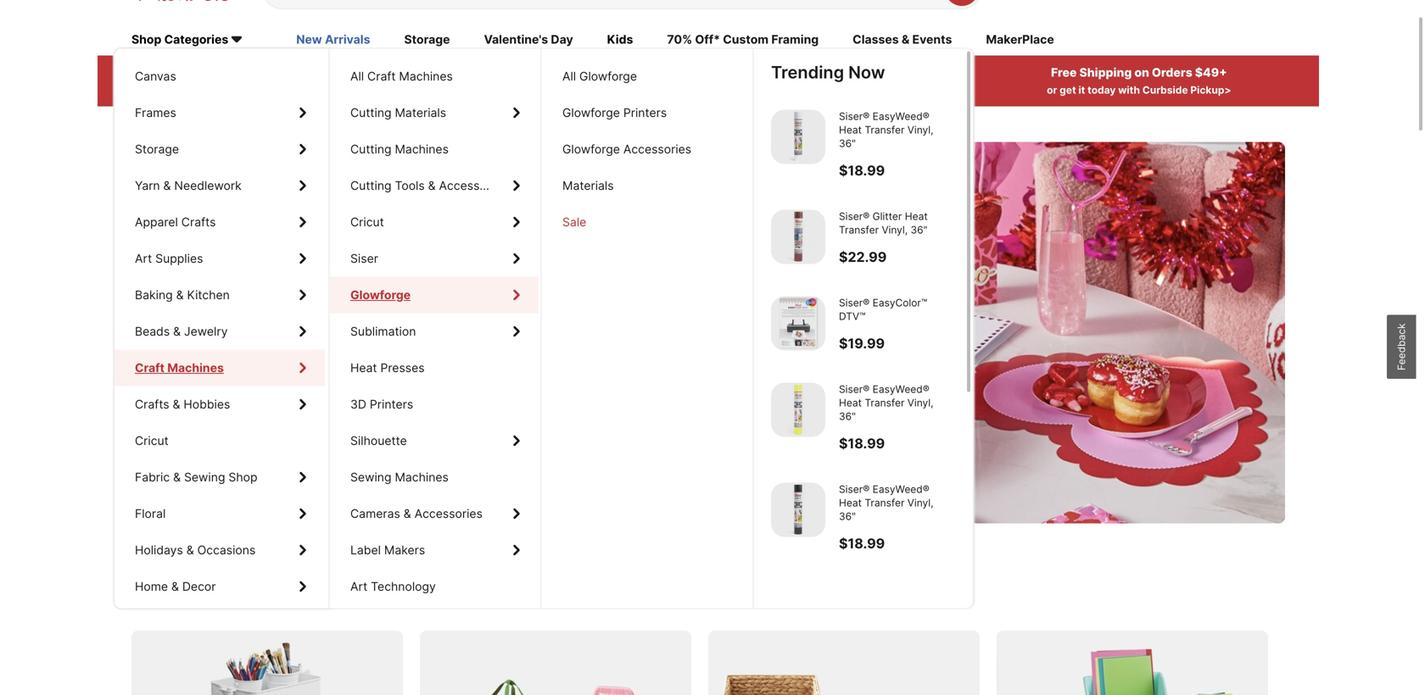Task type: describe. For each thing, give the bounding box(es) containing it.
glowforge accessories
[[563, 142, 692, 157]]

apply>
[[836, 84, 872, 97]]

glowforge accessories link
[[542, 131, 751, 168]]

jewelry for storage
[[184, 325, 228, 339]]

beads for shop categories
[[135, 325, 170, 339]]

off*
[[695, 32, 720, 47]]

frames for kids
[[135, 106, 176, 120]]

& inside earn 9% in rewards when you use your michaels™ credit card.³ details & apply>
[[826, 84, 833, 97]]

sublimation
[[350, 325, 416, 339]]

jewelry for new arrivals
[[184, 325, 228, 339]]

free
[[1051, 66, 1077, 80]]

4 item undefined image from the top
[[771, 383, 826, 437]]

home for new arrivals
[[135, 580, 168, 594]]

heat presses
[[350, 361, 425, 376]]

cameras
[[350, 507, 400, 521]]

sublimation link
[[330, 314, 539, 350]]

makerplace
[[986, 32, 1055, 47]]

yarn for valentine's day
[[135, 179, 160, 193]]

holidays & occasions for 70% off* custom framing
[[135, 544, 256, 558]]

home for storage
[[135, 580, 168, 594]]

hobbies for valentine's day
[[184, 398, 230, 412]]

shop for storage
[[229, 471, 258, 485]]

with inside free shipping on orders $49+ or get it today with curbside pickup>
[[1119, 84, 1140, 97]]

apply>
[[359, 84, 393, 97]]

makers
[[384, 544, 425, 558]]

vinyl, inside siser® glitter heat transfer vinyl, 36"
[[882, 224, 908, 236]]

& inside classes & events link
[[902, 32, 910, 47]]

cameras & accessories link
[[330, 496, 539, 533]]

0 horizontal spatial on
[[185, 583, 210, 608]]

craft for kids
[[135, 361, 163, 376]]

make it handmade and heartfelt.
[[165, 344, 480, 370]]

40%
[[279, 233, 364, 284]]

craft machines link for classes & events
[[115, 350, 325, 387]]

trending
[[771, 62, 844, 83]]

up to 40% off valentine's day supplies
[[165, 233, 654, 332]]

yarn & needlework for new arrivals
[[135, 179, 242, 193]]

transfer for 4th item undefined image
[[865, 397, 905, 409]]

1 vertical spatial accessories
[[439, 179, 507, 193]]

fabric & sewing shop link for new arrivals
[[115, 460, 325, 496]]

shop now
[[186, 404, 243, 419]]

apparel for new arrivals
[[135, 215, 178, 230]]

daily23us.
[[241, 84, 300, 97]]

siser® inside siser® easycolor™ dtv™
[[839, 297, 870, 309]]

new
[[296, 32, 322, 47]]

jewelry for 70% off* custom framing
[[184, 325, 228, 339]]

baking & kitchen link for new arrivals
[[115, 277, 325, 314]]

heat presses link
[[330, 350, 539, 387]]

art supplies link for shop categories
[[115, 241, 325, 277]]

home for 70% off* custom framing
[[135, 580, 168, 594]]

new arrivals link
[[296, 31, 370, 50]]

arrivals
[[325, 32, 370, 47]]

craft for shop categories
[[135, 361, 163, 376]]

earn 9% in rewards when you use your michaels™ credit card.³ details & apply>
[[573, 66, 872, 97]]

use
[[623, 84, 641, 97]]

baking & kitchen for storage
[[135, 288, 230, 303]]

$22.99
[[839, 249, 887, 266]]

art technology
[[350, 580, 436, 594]]

shop for valentine's day
[[229, 471, 258, 485]]

sewing inside 'link'
[[350, 471, 392, 485]]

all craft machines link
[[330, 58, 539, 95]]

& inside cameras & accessories "link"
[[404, 507, 411, 521]]

3d printers link
[[330, 387, 539, 423]]

home & decor link for kids
[[115, 569, 325, 605]]

when
[[573, 84, 600, 97]]

70% off* custom framing link
[[667, 31, 819, 50]]

baking for shop categories
[[135, 288, 173, 303]]

today
[[1088, 84, 1116, 97]]

fabric & sewing shop for shop categories
[[135, 471, 258, 485]]

classes & events link
[[853, 31, 952, 50]]

shop for kids
[[229, 471, 258, 485]]

floral link for new arrivals
[[115, 496, 325, 533]]

heartfelt.
[[390, 344, 480, 370]]

floral for shop categories
[[135, 507, 166, 521]]

storage for kids
[[135, 142, 179, 157]]

baking & kitchen for new arrivals
[[135, 288, 230, 303]]

code
[[214, 84, 238, 97]]

card.³
[[756, 84, 787, 97]]

art for storage
[[135, 252, 152, 266]]

all for all glowforge
[[563, 69, 576, 84]]

price
[[302, 66, 332, 80]]

valentine's inside 'up to 40% off valentine's day supplies'
[[445, 233, 654, 284]]

fabric for new arrivals
[[135, 471, 170, 485]]

baking for classes & events
[[135, 288, 173, 303]]

curbside
[[1143, 84, 1189, 97]]

hobbies for new arrivals
[[184, 398, 230, 412]]

glowforge link
[[330, 277, 539, 314]]

art supplies link for classes & events
[[115, 241, 325, 277]]

holiday storage containers image
[[420, 632, 692, 696]]

yarn for kids
[[135, 179, 160, 193]]

siser link
[[330, 241, 539, 277]]

glowforge for glowforge
[[350, 288, 411, 303]]

home for valentine's day
[[135, 580, 168, 594]]

2 siser® easyweed® heat transfer vinyl, 36" from the top
[[839, 384, 934, 423]]

decor for kids
[[182, 580, 216, 594]]

1 vertical spatial it
[[224, 344, 237, 370]]

day inside 'up to 40% off valentine's day supplies'
[[165, 280, 240, 332]]

label makers
[[350, 544, 425, 558]]

custom
[[723, 32, 769, 47]]

technology
[[371, 580, 436, 594]]

$49+
[[1195, 66, 1228, 80]]

beads for classes & events
[[135, 325, 170, 339]]

supplies for 70% off* custom framing
[[155, 252, 203, 266]]

0 vertical spatial materials
[[395, 106, 446, 120]]

3 siser® easyweed® heat transfer vinyl, 36" from the top
[[839, 484, 934, 523]]

materials link
[[542, 168, 751, 204]]

crafts & hobbies for shop categories
[[135, 398, 230, 412]]

home & decor for shop categories
[[135, 580, 216, 594]]

holidays & occasions for storage
[[135, 544, 256, 558]]

cricut link for new arrivals
[[115, 423, 325, 460]]

art supplies for storage
[[135, 252, 203, 266]]

framing
[[772, 32, 819, 47]]

cutting machines link
[[330, 131, 539, 168]]

creative
[[215, 583, 296, 608]]

kitchen for 70% off* custom framing
[[187, 288, 230, 303]]

supplies inside 'up to 40% off valentine's day supplies'
[[250, 280, 415, 332]]

cutting materials
[[350, 106, 446, 120]]

fabric & sewing shop for new arrivals
[[135, 471, 258, 485]]

handmade
[[242, 344, 344, 370]]

pickup>
[[1191, 84, 1232, 97]]

baking & kitchen for valentine's day
[[135, 288, 230, 303]]

3d
[[350, 398, 367, 412]]

to
[[229, 233, 269, 284]]

canvas link for new arrivals
[[115, 58, 325, 95]]

home & decor for storage
[[135, 580, 216, 594]]

frames for storage
[[135, 106, 176, 120]]

shop now button
[[165, 391, 264, 432]]

1 siser® from the top
[[839, 110, 870, 123]]

makerplace link
[[986, 31, 1055, 50]]

kids
[[607, 32, 633, 47]]

categories
[[164, 32, 228, 47]]

all glowforge
[[563, 69, 637, 84]]

glowforge printers link
[[542, 95, 751, 131]]

fabric & sewing shop link for shop categories
[[115, 460, 325, 496]]

glitter
[[873, 210, 902, 223]]

20% off all regular price purchases with code daily23us. exclusions apply>
[[185, 66, 397, 97]]

shop for 70% off* custom framing
[[229, 471, 258, 485]]

5 item undefined image from the top
[[771, 483, 826, 538]]

events
[[913, 32, 952, 47]]

free shipping on orders $49+ or get it today with curbside pickup>
[[1047, 66, 1232, 97]]

cutting materials link
[[330, 95, 539, 131]]

shop categories
[[132, 32, 228, 47]]

it inside free shipping on orders $49+ or get it today with curbside pickup>
[[1079, 84, 1086, 97]]

all for all craft machines
[[350, 69, 364, 84]]

trending now
[[771, 62, 886, 83]]

cutting tools & accessories
[[350, 179, 507, 193]]

fabric & sewing shop link for storage
[[115, 460, 325, 496]]

off inside 'up to 40% off valentine's day supplies'
[[374, 233, 435, 284]]

storage
[[300, 583, 377, 608]]

siser
[[350, 252, 378, 266]]

apparel for classes & events
[[135, 215, 178, 230]]

label makers link
[[330, 533, 539, 569]]

frames link for classes & events
[[115, 95, 325, 131]]

supplies for storage
[[155, 252, 203, 266]]

rewards
[[729, 66, 780, 80]]

beads & jewelry for new arrivals
[[135, 325, 228, 339]]

art technology link
[[330, 569, 539, 605]]

with inside 20% off all regular price purchases with code daily23us. exclusions apply>
[[189, 84, 211, 97]]

you
[[603, 84, 621, 97]]

frames for shop categories
[[135, 106, 176, 120]]

label
[[350, 544, 381, 558]]

baking & kitchen link for 70% off* custom framing
[[115, 277, 325, 314]]

classes & events
[[853, 32, 952, 47]]

baking & kitchen for shop categories
[[135, 288, 230, 303]]

floral link for storage
[[115, 496, 325, 533]]

supplies for valentine's day
[[155, 252, 203, 266]]

in
[[715, 66, 726, 80]]

decor for new arrivals
[[182, 580, 216, 594]]

4 siser® from the top
[[839, 384, 870, 396]]

craft for valentine's day
[[135, 361, 163, 376]]

jewelry for classes & events
[[184, 325, 228, 339]]

fabric for valentine's day
[[135, 471, 170, 485]]

your
[[644, 84, 666, 97]]

apparel crafts for kids
[[135, 215, 216, 230]]

fabric & sewing shop link for 70% off* custom framing
[[115, 460, 325, 496]]

apparel for storage
[[135, 215, 178, 230]]

art supplies for shop categories
[[135, 252, 203, 266]]

holidays & occasions for new arrivals
[[135, 544, 256, 558]]

yarn & needlework for storage
[[135, 179, 242, 193]]

holidays for classes & events
[[135, 544, 183, 558]]

crafts & hobbies link for new arrivals
[[115, 387, 325, 423]]

art supplies link for valentine's day
[[115, 241, 325, 277]]

3d printers
[[350, 398, 413, 412]]

frames link for valentine's day
[[115, 95, 325, 131]]

$19.99
[[839, 336, 885, 352]]

needlework for shop categories
[[174, 179, 242, 193]]

1 item undefined image from the top
[[771, 110, 826, 164]]

2 $18.99 from the top
[[839, 436, 885, 452]]



Task type: locate. For each thing, give the bounding box(es) containing it.
fabric & sewing shop link for classes & events
[[115, 460, 325, 496]]

1 horizontal spatial it
[[1079, 84, 1086, 97]]

2 vertical spatial cutting
[[350, 179, 392, 193]]

craft for 70% off* custom framing
[[135, 361, 163, 376]]

1 vertical spatial cutting
[[350, 142, 392, 157]]

2 cutting from the top
[[350, 142, 392, 157]]

yarn for storage
[[135, 179, 160, 193]]

yarn & needlework
[[135, 179, 242, 193], [135, 179, 242, 193], [135, 179, 242, 193], [135, 179, 242, 193], [135, 179, 242, 193], [135, 179, 242, 193], [135, 179, 242, 193], [135, 179, 242, 193]]

occasions for kids
[[197, 544, 256, 558]]

shop for classes & events
[[229, 471, 258, 485]]

holidays & occasions for classes & events
[[135, 544, 256, 558]]

frames link for shop categories
[[115, 95, 325, 131]]

1 horizontal spatial materials
[[563, 179, 614, 193]]

apparel crafts link for shop categories
[[115, 204, 325, 241]]

save
[[132, 583, 180, 608]]

holidays for 70% off* custom framing
[[135, 544, 183, 558]]

day up all glowforge
[[551, 32, 573, 47]]

0 vertical spatial easyweed®
[[873, 110, 930, 123]]

heat inside siser® glitter heat transfer vinyl, 36"
[[905, 210, 928, 223]]

earn
[[665, 66, 692, 80]]

1 vertical spatial printers
[[370, 398, 413, 412]]

storage for 70% off* custom framing
[[135, 142, 179, 157]]

printers inside 3d printers link
[[370, 398, 413, 412]]

now
[[849, 62, 886, 83], [217, 404, 243, 419]]

with
[[189, 84, 211, 97], [1119, 84, 1140, 97]]

cricut link for 70% off* custom framing
[[115, 423, 325, 460]]

holidays & occasions link for valentine's day
[[115, 533, 325, 569]]

printers for glowforge printers
[[624, 106, 667, 120]]

printers down your
[[624, 106, 667, 120]]

white rolling cart with art supplies image
[[132, 632, 403, 696]]

0 horizontal spatial off
[[214, 66, 233, 80]]

apparel crafts for classes & events
[[135, 215, 216, 230]]

70%
[[667, 32, 693, 47]]

purchases
[[335, 66, 397, 80]]

frames for classes & events
[[135, 106, 176, 120]]

shipping
[[1080, 66, 1132, 80]]

presses
[[381, 361, 425, 376]]

machines inside 'link'
[[395, 471, 449, 485]]

for
[[382, 583, 410, 608]]

3 siser® from the top
[[839, 297, 870, 309]]

item undefined image
[[771, 110, 826, 164], [771, 210, 826, 264], [771, 297, 826, 351], [771, 383, 826, 437], [771, 483, 826, 538]]

1 easyweed® from the top
[[873, 110, 930, 123]]

yarn & needlework link
[[115, 168, 325, 204], [115, 168, 325, 204], [115, 168, 325, 204], [115, 168, 325, 204], [115, 168, 325, 204], [115, 168, 325, 204], [115, 168, 325, 204], [115, 168, 325, 204]]

heat
[[839, 124, 862, 136], [905, 210, 928, 223], [350, 361, 377, 376], [839, 397, 862, 409], [839, 497, 862, 510]]

art supplies link
[[115, 241, 325, 277], [115, 241, 325, 277], [115, 241, 325, 277], [115, 241, 325, 277], [115, 241, 325, 277], [115, 241, 325, 277], [115, 241, 325, 277], [115, 241, 325, 277]]

0 vertical spatial $18.99
[[839, 162, 885, 179]]

with right today
[[1119, 84, 1140, 97]]

storage link for valentine's day
[[115, 131, 325, 168]]

decor for classes & events
[[182, 580, 216, 594]]

fabric for classes & events
[[135, 471, 170, 485]]

make
[[165, 344, 219, 370]]

crafts & hobbies for valentine's day
[[135, 398, 230, 412]]

1 $18.99 from the top
[[839, 162, 885, 179]]

every
[[415, 583, 471, 608]]

craft machines for classes & events
[[135, 361, 220, 376]]

beads & jewelry for classes & events
[[135, 325, 228, 339]]

all up code
[[236, 66, 251, 80]]

silhouette link
[[330, 423, 539, 460]]

on inside free shipping on orders $49+ or get it today with curbside pickup>
[[1135, 66, 1150, 80]]

baking for new arrivals
[[135, 288, 173, 303]]

apparel crafts for storage
[[135, 215, 216, 230]]

0 horizontal spatial materials
[[395, 106, 446, 120]]

cutting down 'apply>'
[[350, 106, 392, 120]]

credit
[[722, 84, 753, 97]]

2 siser® from the top
[[839, 210, 870, 223]]

1 vertical spatial siser® easyweed® heat transfer vinyl, 36"
[[839, 384, 934, 423]]

2 vertical spatial $18.99
[[839, 536, 885, 552]]

beads & jewelry link for storage
[[115, 314, 325, 350]]

holidays & occasions link for storage
[[115, 533, 325, 569]]

1 horizontal spatial day
[[551, 32, 573, 47]]

save on creative storage for every space.
[[132, 583, 542, 608]]

fabric for storage
[[135, 471, 170, 485]]

3 easyweed® from the top
[[873, 484, 930, 496]]

exclusions
[[303, 84, 356, 97]]

cutting left 'tools'
[[350, 179, 392, 193]]

1 vertical spatial on
[[185, 583, 210, 608]]

craft machines link
[[115, 350, 325, 387], [115, 350, 325, 387], [115, 350, 325, 387], [115, 350, 325, 387], [115, 350, 325, 387], [115, 350, 325, 387], [115, 350, 325, 387], [115, 350, 325, 387]]

yarn & needlework for kids
[[135, 179, 242, 193]]

0 vertical spatial cutting
[[350, 106, 392, 120]]

1 vertical spatial easyweed®
[[873, 384, 930, 396]]

1 vertical spatial off
[[374, 233, 435, 284]]

apparel crafts link for 70% off* custom framing
[[115, 204, 325, 241]]

supplies
[[155, 252, 203, 266], [155, 252, 203, 266], [155, 252, 203, 266], [155, 252, 203, 266], [155, 252, 203, 266], [155, 252, 203, 266], [155, 252, 203, 266], [155, 252, 203, 266], [250, 280, 415, 332]]

storage link
[[404, 31, 450, 50], [115, 131, 325, 168], [115, 131, 325, 168], [115, 131, 325, 168], [115, 131, 325, 168], [115, 131, 325, 168], [115, 131, 325, 168], [115, 131, 325, 168], [115, 131, 325, 168]]

home & decor link for shop categories
[[115, 569, 325, 605]]

accessories down cutting machines link
[[439, 179, 507, 193]]

2 vertical spatial siser® easyweed® heat transfer vinyl, 36"
[[839, 484, 934, 523]]

0 vertical spatial off
[[214, 66, 233, 80]]

craft machines link for valentine's day
[[115, 350, 325, 387]]

glowforge down the glowforge printers
[[563, 142, 620, 157]]

on right save
[[185, 583, 210, 608]]

0 horizontal spatial it
[[224, 344, 237, 370]]

holidays & occasions for shop categories
[[135, 544, 256, 558]]

fabric & sewing shop link
[[115, 460, 325, 496], [115, 460, 325, 496], [115, 460, 325, 496], [115, 460, 325, 496], [115, 460, 325, 496], [115, 460, 325, 496], [115, 460, 325, 496], [115, 460, 325, 496]]

siser® easycolor™ dtv™
[[839, 297, 928, 323]]

1 cutting from the top
[[350, 106, 392, 120]]

crafts
[[181, 215, 216, 230], [181, 215, 216, 230], [181, 215, 216, 230], [181, 215, 216, 230], [181, 215, 216, 230], [181, 215, 216, 230], [181, 215, 216, 230], [181, 215, 216, 230], [135, 398, 169, 412], [135, 398, 169, 412], [135, 398, 169, 412], [135, 398, 169, 412], [135, 398, 169, 412], [135, 398, 169, 412], [135, 398, 169, 412], [135, 398, 169, 412]]

silhouette
[[350, 434, 407, 448]]

sewing for storage
[[184, 471, 225, 485]]

floral for 70% off* custom framing
[[135, 507, 166, 521]]

shop for new arrivals
[[229, 471, 258, 485]]

art supplies
[[135, 252, 203, 266], [135, 252, 203, 266], [135, 252, 203, 266], [135, 252, 203, 266], [135, 252, 203, 266], [135, 252, 203, 266], [135, 252, 203, 266], [135, 252, 203, 266]]

printers right 3d
[[370, 398, 413, 412]]

1 vertical spatial $18.99
[[839, 436, 885, 452]]

day up make
[[165, 280, 240, 332]]

floral
[[135, 507, 166, 521], [135, 507, 166, 521], [135, 507, 166, 521], [135, 507, 166, 521], [135, 507, 166, 521], [135, 507, 166, 521], [135, 507, 166, 521], [135, 507, 166, 521]]

0 horizontal spatial with
[[189, 84, 211, 97]]

shop inside button
[[186, 404, 214, 419]]

cutting machines
[[350, 142, 449, 157]]

0 horizontal spatial all
[[236, 66, 251, 80]]

glowforge down "when"
[[563, 106, 620, 120]]

home for shop categories
[[135, 580, 168, 594]]

details
[[789, 84, 824, 97]]

0 vertical spatial it
[[1079, 84, 1086, 97]]

transfer inside siser® glitter heat transfer vinyl, 36"
[[839, 224, 879, 236]]

dtv™
[[839, 311, 866, 323]]

1 horizontal spatial with
[[1119, 84, 1140, 97]]

5 siser® from the top
[[839, 484, 870, 496]]

beads for storage
[[135, 325, 170, 339]]

beads for 70% off* custom framing
[[135, 325, 170, 339]]

all up "when"
[[563, 69, 576, 84]]

easycolor™
[[873, 297, 928, 309]]

fabric for kids
[[135, 471, 170, 485]]

jewelry for valentine's day
[[184, 325, 228, 339]]

occasions for new arrivals
[[197, 544, 256, 558]]

9%
[[694, 66, 713, 80]]

holidays for kids
[[135, 544, 183, 558]]

off up code
[[214, 66, 233, 80]]

holidays for new arrivals
[[135, 544, 183, 558]]

3 item undefined image from the top
[[771, 297, 826, 351]]

space.
[[476, 583, 542, 608]]

yarn for 70% off* custom framing
[[135, 179, 160, 193]]

0 vertical spatial day
[[551, 32, 573, 47]]

fabric & sewing shop for valentine's day
[[135, 471, 258, 485]]

holidays for storage
[[135, 544, 183, 558]]

day inside the valentine's day link
[[551, 32, 573, 47]]

valentine's day link
[[484, 31, 573, 50]]

frames for valentine's day
[[135, 106, 176, 120]]

materials down all craft machines link
[[395, 106, 446, 120]]

holidays & occasions link for 70% off* custom framing
[[115, 533, 325, 569]]

1 siser® easyweed® heat transfer vinyl, 36" from the top
[[839, 110, 934, 150]]

classes
[[853, 32, 899, 47]]

home & decor for 70% off* custom framing
[[135, 580, 216, 594]]

0 vertical spatial on
[[1135, 66, 1150, 80]]

home & decor for new arrivals
[[135, 580, 216, 594]]

frames for new arrivals
[[135, 106, 176, 120]]

baking for storage
[[135, 288, 173, 303]]

yarn
[[135, 179, 160, 193], [135, 179, 160, 193], [135, 179, 160, 193], [135, 179, 160, 193], [135, 179, 160, 193], [135, 179, 160, 193], [135, 179, 160, 193], [135, 179, 160, 193]]

0 vertical spatial printers
[[624, 106, 667, 120]]

siser® inside siser® glitter heat transfer vinyl, 36"
[[839, 210, 870, 223]]

&
[[902, 32, 910, 47], [826, 84, 833, 97], [163, 179, 171, 193], [163, 179, 171, 193], [163, 179, 171, 193], [163, 179, 171, 193], [163, 179, 171, 193], [163, 179, 171, 193], [163, 179, 171, 193], [163, 179, 171, 193], [428, 179, 436, 193], [176, 288, 184, 303], [176, 288, 184, 303], [176, 288, 184, 303], [176, 288, 184, 303], [176, 288, 184, 303], [176, 288, 184, 303], [176, 288, 184, 303], [176, 288, 184, 303], [173, 325, 181, 339], [173, 325, 181, 339], [173, 325, 181, 339], [173, 325, 181, 339], [173, 325, 181, 339], [173, 325, 181, 339], [173, 325, 181, 339], [173, 325, 181, 339], [173, 398, 180, 412], [173, 398, 180, 412], [173, 398, 180, 412], [173, 398, 180, 412], [173, 398, 180, 412], [173, 398, 180, 412], [173, 398, 180, 412], [173, 398, 180, 412], [173, 471, 181, 485], [173, 471, 181, 485], [173, 471, 181, 485], [173, 471, 181, 485], [173, 471, 181, 485], [173, 471, 181, 485], [173, 471, 181, 485], [173, 471, 181, 485], [404, 507, 411, 521], [186, 544, 194, 558], [186, 544, 194, 558], [186, 544, 194, 558], [186, 544, 194, 558], [186, 544, 194, 558], [186, 544, 194, 558], [186, 544, 194, 558], [186, 544, 194, 558], [171, 580, 179, 594], [171, 580, 179, 594], [171, 580, 179, 594], [171, 580, 179, 594], [171, 580, 179, 594], [171, 580, 179, 594], [171, 580, 179, 594], [171, 580, 179, 594]]

art for 70% off* custom framing
[[135, 252, 152, 266]]

valentine's day
[[484, 32, 573, 47]]

three water hyacinth baskets in white, brown and tan image
[[709, 632, 980, 696]]

yarn & needlework link for new arrivals
[[115, 168, 325, 204]]

cutting down cutting materials
[[350, 142, 392, 157]]

floral link for 70% off* custom framing
[[115, 496, 325, 533]]

yarn & needlework link for classes & events
[[115, 168, 325, 204]]

0 vertical spatial valentine's
[[484, 32, 548, 47]]

craft machines for valentine's day
[[135, 361, 220, 376]]

now inside button
[[217, 404, 243, 419]]

1 horizontal spatial off
[[374, 233, 435, 284]]

yarn for shop categories
[[135, 179, 160, 193]]

holidays & occasions
[[135, 544, 256, 558], [135, 544, 256, 558], [135, 544, 256, 558], [135, 544, 256, 558], [135, 544, 256, 558], [135, 544, 256, 558], [135, 544, 256, 558], [135, 544, 256, 558]]

with down 20%
[[189, 84, 211, 97]]

and
[[349, 344, 385, 370]]

apparel
[[135, 215, 178, 230], [135, 215, 178, 230], [135, 215, 178, 230], [135, 215, 178, 230], [135, 215, 178, 230], [135, 215, 178, 230], [135, 215, 178, 230], [135, 215, 178, 230]]

jewelry
[[184, 325, 228, 339], [184, 325, 228, 339], [184, 325, 228, 339], [184, 325, 228, 339], [184, 325, 228, 339], [184, 325, 228, 339], [184, 325, 228, 339], [184, 325, 228, 339]]

1 horizontal spatial now
[[849, 62, 886, 83]]

1 vertical spatial day
[[165, 280, 240, 332]]

now down make
[[217, 404, 243, 419]]

art supplies for 70% off* custom framing
[[135, 252, 203, 266]]

baking
[[135, 288, 173, 303], [135, 288, 173, 303], [135, 288, 173, 303], [135, 288, 173, 303], [135, 288, 173, 303], [135, 288, 173, 303], [135, 288, 173, 303], [135, 288, 173, 303]]

cutting for cutting machines
[[350, 142, 392, 157]]

0 vertical spatial siser® easyweed® heat transfer vinyl, 36"
[[839, 110, 934, 150]]

cameras & accessories
[[350, 507, 483, 521]]

0 vertical spatial accessories
[[624, 142, 692, 157]]

storage
[[404, 32, 450, 47], [135, 142, 179, 157], [135, 142, 179, 157], [135, 142, 179, 157], [135, 142, 179, 157], [135, 142, 179, 157], [135, 142, 179, 157], [135, 142, 179, 157], [135, 142, 179, 157]]

2 with from the left
[[1119, 84, 1140, 97]]

floral link for shop categories
[[115, 496, 325, 533]]

all up 'apply>'
[[350, 69, 364, 84]]

storage for storage
[[135, 142, 179, 157]]

2 horizontal spatial all
[[563, 69, 576, 84]]

hobbies for kids
[[184, 398, 230, 412]]

colorful plastic storage bins image
[[997, 632, 1269, 696]]

0 horizontal spatial printers
[[370, 398, 413, 412]]

off inside 20% off all regular price purchases with code daily23us. exclusions apply>
[[214, 66, 233, 80]]

regular
[[254, 66, 299, 80]]

up
[[165, 233, 219, 284]]

it right get
[[1079, 84, 1086, 97]]

3 $18.99 from the top
[[839, 536, 885, 552]]

siser® glitter heat transfer vinyl, 36"
[[839, 210, 928, 236]]

fabric & sewing shop for kids
[[135, 471, 258, 485]]

art for shop categories
[[135, 252, 152, 266]]

kids link
[[607, 31, 633, 50]]

orders
[[1152, 66, 1193, 80]]

craft machines link for shop categories
[[115, 350, 325, 387]]

hobbies for shop categories
[[184, 398, 230, 412]]

accessories up label makers link
[[415, 507, 483, 521]]

accessories up materials link
[[624, 142, 692, 157]]

craft machines for new arrivals
[[135, 361, 220, 376]]

holidays & occasions link
[[115, 533, 325, 569], [115, 533, 325, 569], [115, 533, 325, 569], [115, 533, 325, 569], [115, 533, 325, 569], [115, 533, 325, 569], [115, 533, 325, 569], [115, 533, 325, 569]]

holidays & occasions link for classes & events
[[115, 533, 325, 569]]

1 vertical spatial now
[[217, 404, 243, 419]]

sewing
[[184, 471, 225, 485], [184, 471, 225, 485], [184, 471, 225, 485], [184, 471, 225, 485], [184, 471, 225, 485], [184, 471, 225, 485], [184, 471, 225, 485], [184, 471, 225, 485], [350, 471, 392, 485]]

1 vertical spatial materials
[[563, 179, 614, 193]]

printers inside glowforge printers link
[[624, 106, 667, 120]]

1 vertical spatial valentine's
[[445, 233, 654, 284]]

beads & jewelry link for classes & events
[[115, 314, 325, 350]]

crafts & hobbies for storage
[[135, 398, 230, 412]]

now up apply>
[[849, 62, 886, 83]]

0 vertical spatial now
[[849, 62, 886, 83]]

floral for classes & events
[[135, 507, 166, 521]]

baking & kitchen link for storage
[[115, 277, 325, 314]]

20%
[[185, 66, 212, 80]]

70% off* custom framing
[[667, 32, 819, 47]]

sewing machines link
[[330, 460, 539, 496]]

accessories inside "link"
[[415, 507, 483, 521]]

1 with from the left
[[189, 84, 211, 97]]

tools
[[395, 179, 425, 193]]

beads & jewelry for kids
[[135, 325, 228, 339]]

2 vertical spatial accessories
[[415, 507, 483, 521]]

glowforge up 'you'
[[580, 69, 637, 84]]

2 vertical spatial easyweed®
[[873, 484, 930, 496]]

glowforge up sublimation
[[350, 288, 411, 303]]

yarn for classes & events
[[135, 179, 160, 193]]

cricut link for classes & events
[[115, 423, 325, 460]]

36" inside siser® glitter heat transfer vinyl, 36"
[[911, 224, 928, 236]]

on up curbside
[[1135, 66, 1150, 80]]

canvas link
[[115, 58, 325, 95], [115, 58, 325, 95], [115, 58, 325, 95], [115, 58, 325, 95], [115, 58, 325, 95], [115, 58, 325, 95], [115, 58, 325, 95], [115, 58, 325, 95]]

holidays
[[135, 544, 183, 558], [135, 544, 183, 558], [135, 544, 183, 558], [135, 544, 183, 558], [135, 544, 183, 558], [135, 544, 183, 558], [135, 544, 183, 558], [135, 544, 183, 558]]

0 horizontal spatial day
[[165, 280, 240, 332]]

sewing machines
[[350, 471, 449, 485]]

yarn & needlework for 70% off* custom framing
[[135, 179, 242, 193]]

shop categories link
[[132, 31, 262, 50]]

yarn & needlework link for valentine's day
[[115, 168, 325, 204]]

0 horizontal spatial now
[[217, 404, 243, 419]]

& inside cutting tools & accessories link
[[428, 179, 436, 193]]

apparel crafts link
[[115, 204, 325, 241], [115, 204, 325, 241], [115, 204, 325, 241], [115, 204, 325, 241], [115, 204, 325, 241], [115, 204, 325, 241], [115, 204, 325, 241], [115, 204, 325, 241]]

beads for valentine's day
[[135, 325, 170, 339]]

3 cutting from the top
[[350, 179, 392, 193]]

2 item undefined image from the top
[[771, 210, 826, 264]]

all inside 20% off all regular price purchases with code daily23us. exclusions apply>
[[236, 66, 251, 80]]

1 horizontal spatial on
[[1135, 66, 1150, 80]]

materials up 'sale'
[[563, 179, 614, 193]]

table of valentines day decor image
[[132, 142, 1286, 524]]

cricut for 70% off* custom framing
[[135, 434, 169, 448]]

art for kids
[[135, 252, 152, 266]]

sale
[[563, 215, 587, 230]]

it right make
[[224, 344, 237, 370]]

all craft machines
[[350, 69, 453, 84]]

1 horizontal spatial printers
[[624, 106, 667, 120]]

cricut for storage
[[135, 434, 169, 448]]

canvas for kids
[[135, 69, 176, 84]]

floral for kids
[[135, 507, 166, 521]]

fabric & sewing shop for classes & events
[[135, 471, 258, 485]]

2 easyweed® from the top
[[873, 384, 930, 396]]

home & decor link
[[115, 569, 325, 605], [115, 569, 325, 605], [115, 569, 325, 605], [115, 569, 325, 605], [115, 569, 325, 605], [115, 569, 325, 605], [115, 569, 325, 605], [115, 569, 325, 605]]

fabric & sewing shop
[[135, 471, 258, 485], [135, 471, 258, 485], [135, 471, 258, 485], [135, 471, 258, 485], [135, 471, 258, 485], [135, 471, 258, 485], [135, 471, 258, 485], [135, 471, 258, 485]]

occasions
[[197, 544, 256, 558], [197, 544, 256, 558], [197, 544, 256, 558], [197, 544, 256, 558], [197, 544, 256, 558], [197, 544, 256, 558], [197, 544, 256, 558], [197, 544, 256, 558]]

apparel crafts
[[135, 215, 216, 230], [135, 215, 216, 230], [135, 215, 216, 230], [135, 215, 216, 230], [135, 215, 216, 230], [135, 215, 216, 230], [135, 215, 216, 230], [135, 215, 216, 230]]

hobbies
[[184, 398, 230, 412], [184, 398, 230, 412], [184, 398, 230, 412], [184, 398, 230, 412], [184, 398, 230, 412], [184, 398, 230, 412], [184, 398, 230, 412], [184, 398, 230, 412]]

needlework for storage
[[174, 179, 242, 193]]

off down 'tools'
[[374, 233, 435, 284]]

frames
[[135, 106, 176, 120], [135, 106, 176, 120], [135, 106, 176, 120], [135, 106, 176, 120], [135, 106, 176, 120], [135, 106, 176, 120], [135, 106, 176, 120], [135, 106, 176, 120]]

1 horizontal spatial all
[[350, 69, 364, 84]]

sewing for 70% off* custom framing
[[184, 471, 225, 485]]

floral for new arrivals
[[135, 507, 166, 521]]



Task type: vqa. For each thing, say whether or not it's contained in the screenshot.
Cutting within the "link"
yes



